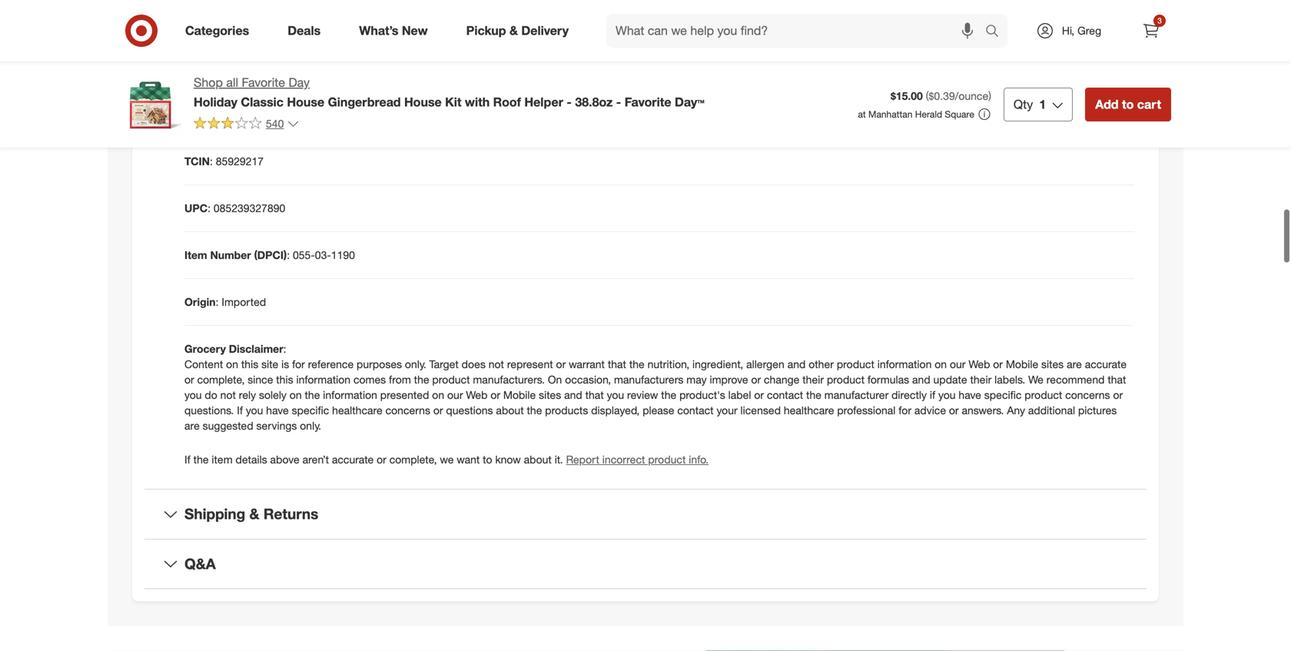 Task type: vqa. For each thing, say whether or not it's contained in the screenshot.
In Dressing. Serve Warm Or At Room Temp.
no



Task type: locate. For each thing, give the bounding box(es) containing it.
0 horizontal spatial our
[[447, 388, 463, 402]]

kit
[[445, 94, 462, 109]]

1 horizontal spatial -
[[616, 94, 621, 109]]

formulas
[[868, 373, 910, 386]]

about left it.
[[524, 453, 552, 466]]

0 vertical spatial contact
[[767, 388, 804, 402]]

3
[[1158, 16, 1162, 25]]

0 vertical spatial &
[[510, 23, 518, 38]]

you down "rely"
[[246, 404, 263, 417]]

0 horizontal spatial contact
[[678, 404, 714, 417]]

1 right "quantity:" at top
[[281, 61, 287, 74]]

change
[[764, 373, 800, 386]]

contact down "change"
[[767, 388, 804, 402]]

complete, up do
[[197, 373, 245, 386]]

information
[[878, 358, 932, 371], [296, 373, 351, 386], [323, 388, 377, 402]]

: left the "imported"
[[216, 295, 219, 309]]

and up "change"
[[788, 358, 806, 371]]

search button
[[979, 14, 1016, 51]]

0 horizontal spatial not
[[220, 388, 236, 402]]

055-
[[293, 248, 315, 262]]

information down reference
[[296, 373, 351, 386]]

site
[[261, 358, 279, 371]]

web
[[969, 358, 991, 371], [466, 388, 488, 402]]

and up products at the left bottom
[[564, 388, 583, 402]]

what's new link
[[346, 14, 447, 48]]

:
[[210, 155, 213, 168], [208, 202, 211, 215], [287, 248, 290, 262], [216, 295, 219, 309], [283, 342, 286, 356]]

1 horizontal spatial for
[[899, 404, 912, 417]]

does
[[462, 358, 486, 371]]

the
[[630, 358, 645, 371], [414, 373, 429, 386], [305, 388, 320, 402], [661, 388, 677, 402], [807, 388, 822, 402], [527, 404, 542, 417], [193, 453, 209, 466]]

2 vertical spatial and
[[564, 388, 583, 402]]

: for 85929217
[[210, 155, 213, 168]]

0 vertical spatial that
[[608, 358, 627, 371]]

gingerbread
[[328, 94, 401, 109]]

returns
[[264, 505, 319, 523]]

only. up from at the bottom left of page
[[405, 358, 426, 371]]

web up questions
[[466, 388, 488, 402]]

0 vertical spatial only.
[[405, 358, 426, 371]]

0 vertical spatial and
[[788, 358, 806, 371]]

you
[[185, 388, 202, 402], [607, 388, 624, 402], [939, 388, 956, 402], [246, 404, 263, 417]]

& left returns
[[250, 505, 260, 523]]

: left 85929217 at left
[[210, 155, 213, 168]]

on up update
[[935, 358, 947, 371]]

item
[[185, 248, 207, 262]]

1 vertical spatial mobile
[[504, 388, 536, 402]]

-
[[567, 94, 572, 109], [616, 94, 621, 109]]

shipping & returns button
[[145, 490, 1147, 539]]

information down comes
[[323, 388, 377, 402]]

mobile down manufacturers.
[[504, 388, 536, 402]]

0 horizontal spatial to
[[321, 14, 330, 27]]

products
[[545, 404, 588, 417]]

1 healthcare from the left
[[332, 404, 383, 417]]

our up update
[[950, 358, 966, 371]]

1 horizontal spatial &
[[510, 23, 518, 38]]

0 horizontal spatial specific
[[292, 404, 329, 417]]

specific down labels.
[[985, 388, 1022, 402]]

1 vertical spatial sites
[[539, 388, 561, 402]]

to
[[321, 14, 330, 27], [1123, 97, 1134, 112], [483, 453, 493, 466]]

that right "warrant"
[[608, 358, 627, 371]]

2 vertical spatial that
[[586, 388, 604, 402]]

the down reference
[[305, 388, 320, 402]]

1 vertical spatial this
[[276, 373, 293, 386]]

web up answers.
[[969, 358, 991, 371]]

house down day
[[287, 94, 325, 109]]

accurate inside grocery disclaimer : content on this site is for reference purposes only.  target does not represent or warrant that the nutrition, ingredient, allergen and other product information on our web or mobile sites are accurate or complete, since this information comes from the product manufacturers.  on occasion, manufacturers may improve or change their product formulas and update their labels.  we recommend that you do not rely solely on the information presented on our web or mobile sites and that you review the product's label or contact the manufacturer directly if you have specific product concerns or questions.  if you have specific healthcare concerns or questions about the products displayed, please contact your licensed healthcare professional for advice or answers.  any additional pictures are suggested servings only.
[[1085, 358, 1127, 371]]

0 vertical spatial this
[[241, 358, 258, 371]]

1 horizontal spatial and
[[788, 358, 806, 371]]

0 vertical spatial mobile
[[1006, 358, 1039, 371]]

1 horizontal spatial house
[[404, 94, 442, 109]]

1 horizontal spatial their
[[971, 373, 992, 386]]

to right want
[[483, 453, 493, 466]]

package quantity: 1
[[185, 61, 287, 74]]

0 horizontal spatial their
[[803, 373, 824, 386]]

1 horizontal spatial have
[[959, 388, 982, 402]]

0 horizontal spatial this
[[241, 358, 258, 371]]

2 healthcare from the left
[[784, 404, 835, 417]]

for
[[292, 358, 305, 371], [899, 404, 912, 417]]

1
[[281, 61, 287, 74], [1040, 97, 1047, 112]]

the left item
[[193, 453, 209, 466]]

for down directly
[[899, 404, 912, 417]]

- right 38.8oz
[[616, 94, 621, 109]]

sites up we
[[1042, 358, 1064, 371]]

0 horizontal spatial -
[[567, 94, 572, 109]]

greg
[[1078, 24, 1102, 37]]

0 vertical spatial about
[[496, 404, 524, 417]]

concerns down the 'presented' in the left of the page
[[386, 404, 431, 417]]

and up if
[[913, 373, 931, 386]]

pictures
[[1079, 404, 1117, 417]]

origin
[[185, 295, 216, 309]]

complete, left we
[[390, 453, 437, 466]]

: up is
[[283, 342, 286, 356]]

item number (dpci) : 055-03-1190
[[185, 248, 355, 262]]

or up on
[[556, 358, 566, 371]]

readiness:
[[228, 14, 284, 27]]

we
[[440, 453, 454, 466]]

contact down product's
[[678, 404, 714, 417]]

represent
[[507, 358, 553, 371]]

day
[[289, 75, 310, 90]]

information up formulas
[[878, 358, 932, 371]]

1 vertical spatial only.
[[300, 419, 321, 433]]

0 horizontal spatial have
[[266, 404, 289, 417]]

image of holiday classic house gingerbread house kit with roof helper - 38.8oz - favorite day™ image
[[120, 74, 181, 135]]

accurate up recommend
[[1085, 358, 1127, 371]]

that up pictures on the bottom right of the page
[[1108, 373, 1127, 386]]

1 vertical spatial complete,
[[390, 453, 437, 466]]

your
[[717, 404, 738, 417]]

1 horizontal spatial concerns
[[1066, 388, 1111, 402]]

sites
[[1042, 358, 1064, 371], [539, 388, 561, 402]]

1 vertical spatial concerns
[[386, 404, 431, 417]]

this down 'disclaimer'
[[241, 358, 258, 371]]

1 vertical spatial and
[[913, 373, 931, 386]]

to right add
[[1123, 97, 1134, 112]]

&
[[510, 23, 518, 38], [250, 505, 260, 523]]

0 vertical spatial favorite
[[242, 75, 285, 90]]

: left 085239327890
[[208, 202, 211, 215]]

1 vertical spatial &
[[250, 505, 260, 523]]

nutrition,
[[648, 358, 690, 371]]

incorrect
[[603, 453, 645, 466]]

report
[[566, 453, 600, 466]]

have up servings
[[266, 404, 289, 417]]

0 vertical spatial web
[[969, 358, 991, 371]]

complete,
[[197, 373, 245, 386], [390, 453, 437, 466]]

if left item
[[185, 453, 191, 466]]

that down the occasion,
[[586, 388, 604, 402]]

1 horizontal spatial if
[[237, 404, 243, 417]]

the left products at the left bottom
[[527, 404, 542, 417]]

of
[[214, 14, 225, 27]]

$15.00
[[891, 89, 923, 103]]

or left we
[[377, 453, 387, 466]]

$15.00 ( $0.39 /ounce )
[[891, 89, 992, 103]]

1 horizontal spatial sites
[[1042, 358, 1064, 371]]

0 horizontal spatial healthcare
[[332, 404, 383, 417]]

for right is
[[292, 358, 305, 371]]

origin : imported
[[185, 295, 266, 309]]

accurate
[[1085, 358, 1127, 371], [332, 453, 374, 466]]

deals link
[[275, 14, 340, 48]]

& inside dropdown button
[[250, 505, 260, 523]]

is
[[281, 358, 289, 371]]

specific up servings
[[292, 404, 329, 417]]

or right advice at right bottom
[[949, 404, 959, 417]]

2 horizontal spatial to
[[1123, 97, 1134, 112]]

our up questions
[[447, 388, 463, 402]]

0 vertical spatial specific
[[985, 388, 1022, 402]]

1 vertical spatial if
[[185, 453, 191, 466]]

are up recommend
[[1067, 358, 1082, 371]]

1 horizontal spatial to
[[483, 453, 493, 466]]

mobile up labels.
[[1006, 358, 1039, 371]]

house left the "kit"
[[404, 94, 442, 109]]

0 horizontal spatial house
[[287, 94, 325, 109]]

deals
[[288, 23, 321, 38]]

if down "rely"
[[237, 404, 243, 417]]

0 vertical spatial not
[[489, 358, 504, 371]]

1 vertical spatial 1
[[1040, 97, 1047, 112]]

0 vertical spatial complete,
[[197, 373, 245, 386]]

since
[[248, 373, 273, 386]]

cart
[[1138, 97, 1162, 112]]

2 horizontal spatial that
[[1108, 373, 1127, 386]]

1 horizontal spatial web
[[969, 358, 991, 371]]

rely
[[239, 388, 256, 402]]

accurate right aren't
[[332, 453, 374, 466]]

1 vertical spatial to
[[1123, 97, 1134, 112]]

0 vertical spatial our
[[950, 358, 966, 371]]

not
[[489, 358, 504, 371], [220, 388, 236, 402]]

1 horizontal spatial are
[[1067, 358, 1082, 371]]

have up answers.
[[959, 388, 982, 402]]

0 horizontal spatial web
[[466, 388, 488, 402]]

grocery disclaimer : content on this site is for reference purposes only.  target does not represent or warrant that the nutrition, ingredient, allergen and other product information on our web or mobile sites are accurate or complete, since this information comes from the product manufacturers.  on occasion, manufacturers may improve or change their product formulas and update their labels.  we recommend that you do not rely solely on the information presented on our web or mobile sites and that you review the product's label or contact the manufacturer directly if you have specific product concerns or questions.  if you have specific healthcare concerns or questions about the products displayed, please contact your licensed healthcare professional for advice or answers.  any additional pictures are suggested servings only.
[[185, 342, 1127, 433]]

not right do
[[220, 388, 236, 402]]

1 horizontal spatial healthcare
[[784, 404, 835, 417]]

0 horizontal spatial that
[[586, 388, 604, 402]]

product
[[837, 358, 875, 371], [432, 373, 470, 386], [827, 373, 865, 386], [1025, 388, 1063, 402], [648, 453, 686, 466]]

about down manufacturers.
[[496, 404, 524, 417]]

0 horizontal spatial sites
[[539, 388, 561, 402]]

suggested
[[203, 419, 253, 433]]

house
[[287, 94, 325, 109], [404, 94, 442, 109]]

concerns up pictures on the bottom right of the page
[[1066, 388, 1111, 402]]

1 horizontal spatial this
[[276, 373, 293, 386]]

1 horizontal spatial mobile
[[1006, 358, 1039, 371]]

0 horizontal spatial for
[[292, 358, 305, 371]]

favorite left 'day™'
[[625, 94, 672, 109]]

healthcare down comes
[[332, 404, 383, 417]]

pickup & delivery
[[466, 23, 569, 38]]

on right solely
[[290, 388, 302, 402]]

1 house from the left
[[287, 94, 325, 109]]

1 vertical spatial for
[[899, 404, 912, 417]]

favorite
[[242, 75, 285, 90], [625, 94, 672, 109]]

on down target in the bottom of the page
[[432, 388, 445, 402]]

0 vertical spatial sites
[[1042, 358, 1064, 371]]

- left 38.8oz
[[567, 94, 572, 109]]

the right from at the bottom left of page
[[414, 373, 429, 386]]

0 horizontal spatial accurate
[[332, 453, 374, 466]]

their down other
[[803, 373, 824, 386]]

healthcare down "change"
[[784, 404, 835, 417]]

to left eat
[[321, 14, 330, 27]]

on
[[548, 373, 562, 386]]

: for imported
[[216, 295, 219, 309]]

0 vertical spatial if
[[237, 404, 243, 417]]

shipping & returns
[[185, 505, 319, 523]]

1 horizontal spatial 1
[[1040, 97, 1047, 112]]

/ounce
[[955, 89, 989, 103]]

add to cart
[[1096, 97, 1162, 112]]

are down questions.
[[185, 419, 200, 433]]

& right pickup
[[510, 23, 518, 38]]

this down is
[[276, 373, 293, 386]]

favorite down "quantity:" at top
[[242, 75, 285, 90]]

aren't
[[303, 453, 329, 466]]

0 vertical spatial are
[[1067, 358, 1082, 371]]

ounces
[[270, 108, 307, 121]]

0 vertical spatial 1
[[281, 61, 287, 74]]

please
[[643, 404, 675, 417]]

1 vertical spatial about
[[524, 453, 552, 466]]

1 vertical spatial favorite
[[625, 94, 672, 109]]

38.8oz
[[575, 94, 613, 109]]

ingredient,
[[693, 358, 744, 371]]

only. right servings
[[300, 419, 321, 433]]

on right content
[[226, 358, 238, 371]]

have
[[959, 388, 982, 402], [266, 404, 289, 417]]

their left labels.
[[971, 373, 992, 386]]

1 vertical spatial that
[[1108, 373, 1127, 386]]

1 horizontal spatial that
[[608, 358, 627, 371]]

sites down on
[[539, 388, 561, 402]]

you left do
[[185, 388, 202, 402]]

1 right qty
[[1040, 97, 1047, 112]]

0 horizontal spatial concerns
[[386, 404, 431, 417]]

or down allergen
[[752, 373, 761, 386]]

questions
[[446, 404, 493, 417]]

0 horizontal spatial &
[[250, 505, 260, 523]]

1 horizontal spatial contact
[[767, 388, 804, 402]]

0 horizontal spatial mobile
[[504, 388, 536, 402]]

upc : 085239327890
[[185, 202, 285, 215]]

not up manufacturers.
[[489, 358, 504, 371]]

0 horizontal spatial are
[[185, 419, 200, 433]]

helper
[[525, 94, 564, 109]]

the up please
[[661, 388, 677, 402]]

label
[[729, 388, 752, 402]]

holiday
[[194, 94, 238, 109]]

: left "055-"
[[287, 248, 290, 262]]

1 vertical spatial contact
[[678, 404, 714, 417]]

complete, inside grocery disclaimer : content on this site is for reference purposes only.  target does not represent or warrant that the nutrition, ingredient, allergen and other product information on our web or mobile sites are accurate or complete, since this information comes from the product manufacturers.  on occasion, manufacturers may improve or change their product formulas and update their labels.  we recommend that you do not rely solely on the information presented on our web or mobile sites and that you review the product's label or contact the manufacturer directly if you have specific product concerns or questions.  if you have specific healthcare concerns or questions about the products displayed, please contact your licensed healthcare professional for advice or answers.  any additional pictures are suggested servings only.
[[197, 373, 245, 386]]

0 vertical spatial accurate
[[1085, 358, 1127, 371]]



Task type: describe. For each thing, give the bounding box(es) containing it.
1 vertical spatial our
[[447, 388, 463, 402]]

2 vertical spatial information
[[323, 388, 377, 402]]

if the item details above aren't accurate or complete, we want to know about it. report incorrect product info.
[[185, 453, 709, 466]]

or up licensed
[[755, 388, 764, 402]]

hi, greg
[[1063, 24, 1102, 37]]

with
[[465, 94, 490, 109]]

What can we help you find? suggestions appear below search field
[[607, 14, 990, 48]]

1 vertical spatial accurate
[[332, 453, 374, 466]]

& for shipping
[[250, 505, 260, 523]]

: for 085239327890
[[208, 202, 211, 215]]

0 vertical spatial concerns
[[1066, 388, 1111, 402]]

1 horizontal spatial our
[[950, 358, 966, 371]]

qty 1
[[1014, 97, 1047, 112]]

report incorrect product info. button
[[566, 452, 709, 467]]

info.
[[689, 453, 709, 466]]

state
[[185, 14, 211, 27]]

improve
[[710, 373, 749, 386]]

ready
[[287, 14, 318, 27]]

1 horizontal spatial favorite
[[625, 94, 672, 109]]

1 vertical spatial web
[[466, 388, 488, 402]]

upc
[[185, 202, 208, 215]]

0 horizontal spatial only.
[[300, 419, 321, 433]]

roof
[[493, 94, 521, 109]]

about inside grocery disclaimer : content on this site is for reference purposes only.  target does not represent or warrant that the nutrition, ingredient, allergen and other product information on our web or mobile sites are accurate or complete, since this information comes from the product manufacturers.  on occasion, manufacturers may improve or change their product formulas and update their labels.  we recommend that you do not rely solely on the information presented on our web or mobile sites and that you review the product's label or contact the manufacturer directly if you have specific product concerns or questions.  if you have specific healthcare concerns or questions about the products displayed, please contact your licensed healthcare professional for advice or answers.  any additional pictures are suggested servings only.
[[496, 404, 524, 417]]

2 their from the left
[[971, 373, 992, 386]]

manufacturer
[[825, 388, 889, 402]]

2 vertical spatial to
[[483, 453, 493, 466]]

1 vertical spatial information
[[296, 373, 351, 386]]

at
[[858, 108, 866, 120]]

recommend
[[1047, 373, 1105, 386]]

2 horizontal spatial and
[[913, 373, 931, 386]]

do
[[205, 388, 217, 402]]

1190
[[331, 248, 355, 262]]

0 vertical spatial information
[[878, 358, 932, 371]]

number
[[210, 248, 251, 262]]

displayed,
[[591, 404, 640, 417]]

add
[[1096, 97, 1119, 112]]

2 - from the left
[[616, 94, 621, 109]]

herald
[[916, 108, 943, 120]]

& for pickup
[[510, 23, 518, 38]]

review
[[627, 388, 658, 402]]

manufacturers.
[[473, 373, 545, 386]]

quantity:
[[232, 61, 278, 74]]

any
[[1007, 404, 1026, 417]]

from
[[389, 373, 411, 386]]

or up labels.
[[994, 358, 1003, 371]]

update
[[934, 373, 968, 386]]

1 horizontal spatial not
[[489, 358, 504, 371]]

we
[[1029, 373, 1044, 386]]

0 vertical spatial to
[[321, 14, 330, 27]]

categories
[[185, 23, 249, 38]]

or down manufacturers.
[[491, 388, 501, 402]]

2 house from the left
[[404, 94, 442, 109]]

package
[[185, 61, 229, 74]]

to inside add to cart button
[[1123, 97, 1134, 112]]

0 horizontal spatial favorite
[[242, 75, 285, 90]]

state of readiness: ready to eat
[[185, 14, 349, 27]]

1 vertical spatial specific
[[292, 404, 329, 417]]

manhattan
[[869, 108, 913, 120]]

or left questions
[[434, 404, 443, 417]]

0 horizontal spatial 1
[[281, 61, 287, 74]]

warrant
[[569, 358, 605, 371]]

0 horizontal spatial if
[[185, 453, 191, 466]]

0 vertical spatial have
[[959, 388, 982, 402]]

what's
[[359, 23, 399, 38]]

1 - from the left
[[567, 94, 572, 109]]

may
[[687, 373, 707, 386]]

1 vertical spatial not
[[220, 388, 236, 402]]

product's
[[680, 388, 726, 402]]

you up displayed,
[[607, 388, 624, 402]]

above
[[270, 453, 300, 466]]

what's new
[[359, 23, 428, 38]]

1 vertical spatial have
[[266, 404, 289, 417]]

pickup & delivery link
[[453, 14, 588, 48]]

)
[[989, 89, 992, 103]]

1 horizontal spatial only.
[[405, 358, 426, 371]]

if inside grocery disclaimer : content on this site is for reference purposes only.  target does not represent or warrant that the nutrition, ingredient, allergen and other product information on our web or mobile sites are accurate or complete, since this information comes from the product manufacturers.  on occasion, manufacturers may improve or change their product formulas and update their labels.  we recommend that you do not rely solely on the information presented on our web or mobile sites and that you review the product's label or contact the manufacturer directly if you have specific product concerns or questions.  if you have specific healthcare concerns or questions about the products displayed, please contact your licensed healthcare professional for advice or answers.  any additional pictures are suggested servings only.
[[237, 404, 243, 417]]

details
[[236, 453, 267, 466]]

add to cart button
[[1086, 88, 1172, 121]]

answers.
[[962, 404, 1005, 417]]

disclaimer
[[229, 342, 283, 356]]

purposes
[[357, 358, 402, 371]]

shipping
[[185, 505, 245, 523]]

q&a
[[185, 555, 216, 573]]

085239327890
[[214, 202, 285, 215]]

delivery
[[522, 23, 569, 38]]

advice
[[915, 404, 947, 417]]

or up pictures on the bottom right of the page
[[1114, 388, 1123, 402]]

if
[[930, 388, 936, 402]]

1 their from the left
[[803, 373, 824, 386]]

solely
[[259, 388, 287, 402]]

qty
[[1014, 97, 1034, 112]]

1 horizontal spatial specific
[[985, 388, 1022, 402]]

servings
[[256, 419, 297, 433]]

540 link
[[194, 116, 299, 134]]

shop all favorite day holiday classic house gingerbread house kit with roof helper - 38.8oz - favorite day™
[[194, 75, 705, 109]]

licensed
[[741, 404, 781, 417]]

0 vertical spatial for
[[292, 358, 305, 371]]

the up manufacturers
[[630, 358, 645, 371]]

all
[[226, 75, 238, 90]]

: inside grocery disclaimer : content on this site is for reference purposes only.  target does not represent or warrant that the nutrition, ingredient, allergen and other product information on our web or mobile sites are accurate or complete, since this information comes from the product manufacturers.  on occasion, manufacturers may improve or change their product formulas and update their labels.  we recommend that you do not rely solely on the information presented on our web or mobile sites and that you review the product's label or contact the manufacturer directly if you have specific product concerns or questions.  if you have specific healthcare concerns or questions about the products displayed, please contact your licensed healthcare professional for advice or answers.  any additional pictures are suggested servings only.
[[283, 342, 286, 356]]

target
[[429, 358, 459, 371]]

hi,
[[1063, 24, 1075, 37]]

tcin : 85929217
[[185, 155, 264, 168]]

1 horizontal spatial complete,
[[390, 453, 437, 466]]

q&a button
[[145, 540, 1147, 589]]

shop
[[194, 75, 223, 90]]

square
[[945, 108, 975, 120]]

directly
[[892, 388, 927, 402]]

1 vertical spatial are
[[185, 419, 200, 433]]

comes
[[354, 373, 386, 386]]

3 link
[[1135, 14, 1169, 48]]

or down content
[[185, 373, 194, 386]]

other
[[809, 358, 834, 371]]

new
[[402, 23, 428, 38]]

eat
[[333, 14, 349, 27]]

occasion,
[[565, 373, 611, 386]]

0 horizontal spatial and
[[564, 388, 583, 402]]

you right if
[[939, 388, 956, 402]]

the down other
[[807, 388, 822, 402]]



